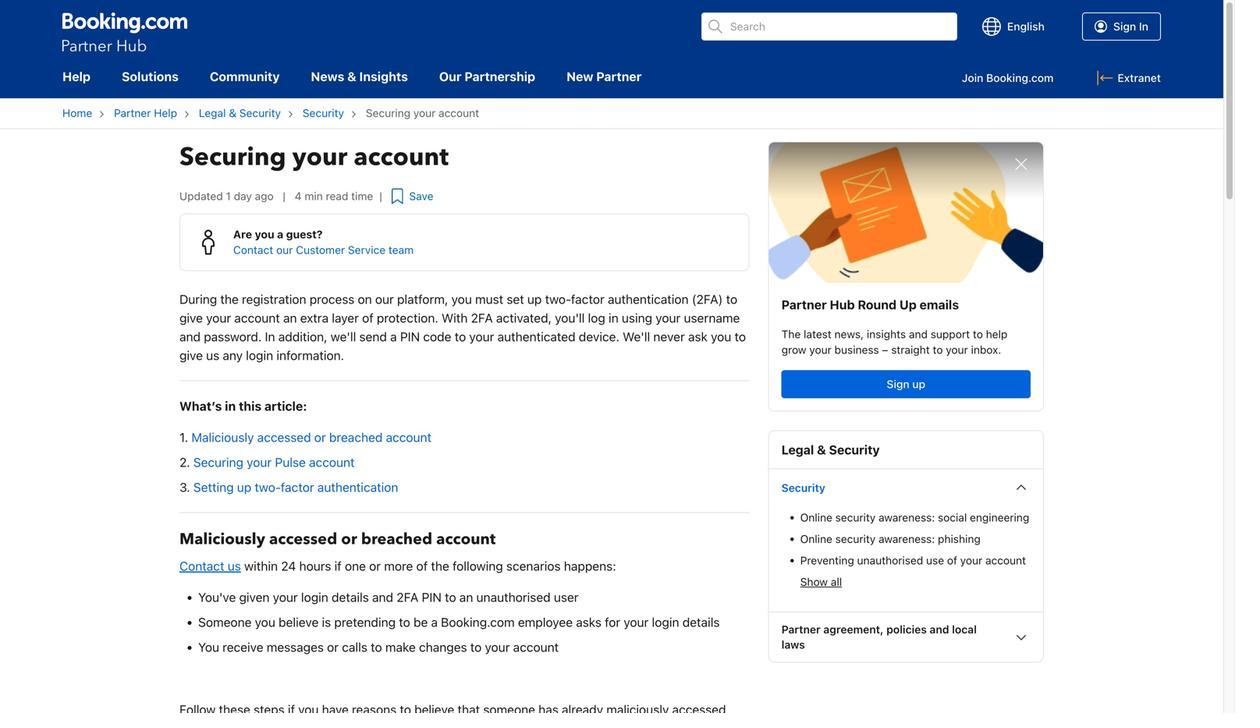 Task type: locate. For each thing, give the bounding box(es) containing it.
1 vertical spatial a
[[390, 329, 397, 344]]

0 horizontal spatial details
[[332, 590, 369, 605]]

to right (2fa)
[[726, 292, 738, 307]]

0 vertical spatial accessed
[[257, 430, 311, 445]]

two- down securing your pulse account on the left
[[255, 480, 281, 495]]

team
[[389, 243, 414, 256]]

maliciously down what's in this article:
[[191, 430, 254, 445]]

1 vertical spatial our
[[375, 292, 394, 307]]

an up someone you believe is pretending to be a booking.com employee asks for your login details
[[460, 590, 473, 605]]

authentication up the using
[[608, 292, 689, 307]]

2 horizontal spatial up
[[913, 378, 926, 390]]

2fa
[[471, 310, 493, 325], [397, 590, 419, 605]]

0 vertical spatial online
[[800, 511, 833, 524]]

1 horizontal spatial factor
[[571, 292, 605, 307]]

partner down solutions
[[114, 107, 151, 119]]

to left the be at the bottom left of the page
[[399, 615, 410, 630]]

sign for sign in
[[1114, 20, 1137, 33]]

1 online from the top
[[800, 511, 833, 524]]

2 security from the top
[[836, 533, 876, 545]]

0 vertical spatial us
[[206, 348, 219, 363]]

account
[[354, 140, 449, 174], [234, 310, 280, 325], [386, 430, 432, 445], [309, 455, 355, 470], [436, 529, 496, 550], [986, 554, 1026, 567], [513, 640, 559, 655]]

1 horizontal spatial pin
[[422, 590, 442, 605]]

& for news & insights link at top left
[[347, 69, 356, 84]]

sign up extranet "link"
[[1114, 20, 1137, 33]]

contact up you've
[[180, 559, 224, 574]]

2 horizontal spatial login
[[652, 615, 679, 630]]

1 vertical spatial an
[[460, 590, 473, 605]]

0 horizontal spatial booking.com
[[441, 615, 515, 630]]

0 vertical spatial 2fa
[[471, 310, 493, 325]]

0 horizontal spatial authentication
[[318, 480, 398, 495]]

factor inside during the registration process on our platform, you must set up two-factor authentication (2fa) to give your account an extra layer of protection. with 2fa activated, you'll log in using your username and password. in addition, we'll send a pin code to your authenticated device. we'll never ask you to give us any login information.
[[571, 292, 605, 307]]

0 horizontal spatial in
[[225, 399, 236, 414]]

legal inside 'accordion control' element
[[782, 442, 814, 457]]

two-
[[545, 292, 571, 307], [255, 480, 281, 495]]

up
[[900, 297, 917, 312]]

partner up the
[[782, 297, 827, 312]]

1 vertical spatial two-
[[255, 480, 281, 495]]

0 horizontal spatial of
[[362, 310, 374, 325]]

securing for securing your pulse account
[[193, 455, 243, 470]]

factor up log
[[571, 292, 605, 307]]

our right the on
[[375, 292, 394, 307]]

to down with
[[455, 329, 466, 344]]

pin inside during the registration process on our platform, you must set up two-factor authentication (2fa) to give your account an extra layer of protection. with 2fa activated, you'll log in using your username and password. in addition, we'll send a pin code to your authenticated device. we'll never ask you to give us any login information.
[[400, 329, 420, 344]]

& inside 'accordion control' element
[[817, 442, 826, 457]]

0 vertical spatial a
[[277, 228, 283, 241]]

maliciously
[[191, 430, 254, 445], [180, 529, 265, 550]]

online security awareness: phishing link
[[800, 531, 1031, 547]]

up right setting
[[237, 480, 252, 495]]

securing up setting
[[193, 455, 243, 470]]

sign down straight on the right of the page
[[887, 378, 910, 390]]

login up "is" on the left bottom of the page
[[301, 590, 328, 605]]

you down given at left
[[255, 615, 275, 630]]

two- inside during the registration process on our platform, you must set up two-factor authentication (2fa) to give your account an extra layer of protection. with 2fa activated, you'll log in using your username and password. in addition, we'll send a pin code to your authenticated device. we'll never ask you to give us any login information.
[[545, 292, 571, 307]]

during the registration process on our platform, you must set up two-factor authentication (2fa) to give your account an extra layer of protection. with 2fa activated, you'll log in using your username and password. in addition, we'll send a pin code to your authenticated device. we'll never ask you to give us any login information.
[[180, 292, 746, 363]]

0 vertical spatial authentication
[[608, 292, 689, 307]]

a right send
[[390, 329, 397, 344]]

2 horizontal spatial &
[[817, 442, 826, 457]]

your down support
[[946, 343, 968, 356]]

1 vertical spatial booking.com
[[441, 615, 515, 630]]

close banner image
[[1012, 155, 1031, 174]]

the right during
[[220, 292, 239, 307]]

up down straight on the right of the page
[[913, 378, 926, 390]]

up right set
[[528, 292, 542, 307]]

1 vertical spatial awareness:
[[879, 533, 935, 545]]

0 vertical spatial maliciously accessed or breached account
[[191, 430, 432, 445]]

sign for sign up
[[887, 378, 910, 390]]

1 vertical spatial sign
[[887, 378, 910, 390]]

–
[[882, 343, 889, 356]]

two- up you'll
[[545, 292, 571, 307]]

unauthorised inside 'accordion control' element
[[857, 554, 924, 567]]

1 vertical spatial give
[[180, 348, 203, 363]]

(2fa)
[[692, 292, 723, 307]]

1 horizontal spatial a
[[390, 329, 397, 344]]

to down someone you believe is pretending to be a booking.com employee asks for your login details
[[470, 640, 482, 655]]

security up online security awareness: phishing
[[836, 511, 876, 524]]

a right the be at the bottom left of the page
[[431, 615, 438, 630]]

service
[[348, 243, 386, 256]]

1 vertical spatial factor
[[281, 480, 314, 495]]

given
[[239, 590, 270, 605]]

1 vertical spatial security
[[836, 533, 876, 545]]

partner for partner help
[[114, 107, 151, 119]]

0 horizontal spatial sign
[[887, 378, 910, 390]]

and left local on the bottom
[[930, 623, 950, 636]]

0 vertical spatial &
[[347, 69, 356, 84]]

new
[[567, 69, 594, 84]]

are you a guest? contact our customer service team
[[233, 228, 414, 256]]

give
[[180, 310, 203, 325], [180, 348, 203, 363]]

1 horizontal spatial legal
[[782, 442, 814, 457]]

if
[[335, 559, 342, 574]]

1 horizontal spatial up
[[528, 292, 542, 307]]

maliciously up contact us link
[[180, 529, 265, 550]]

1 horizontal spatial 2fa
[[471, 310, 493, 325]]

2 vertical spatial &
[[817, 442, 826, 457]]

awareness: for social
[[879, 511, 935, 524]]

emails
[[920, 297, 959, 312]]

maliciously accessed or breached account up the pulse
[[191, 430, 432, 445]]

addition,
[[278, 329, 328, 344]]

you
[[198, 640, 219, 655]]

give left the any
[[180, 348, 203, 363]]

1 vertical spatial &
[[229, 107, 237, 119]]

or left calls
[[327, 640, 339, 655]]

help
[[62, 69, 91, 84], [154, 107, 177, 119]]

2fa up the be at the bottom left of the page
[[397, 590, 419, 605]]

in left this
[[225, 399, 236, 414]]

policies
[[887, 623, 927, 636]]

help down the "solutions" link
[[154, 107, 177, 119]]

1 horizontal spatial the
[[431, 559, 449, 574]]

0 vertical spatial help
[[62, 69, 91, 84]]

contact down are in the top left of the page
[[233, 243, 273, 256]]

security inside dropdown button
[[782, 482, 826, 494]]

1 vertical spatial help
[[154, 107, 177, 119]]

1 horizontal spatial legal & security
[[782, 442, 880, 457]]

booking.com right join
[[987, 71, 1054, 84]]

laws
[[782, 639, 805, 651]]

an inside during the registration process on our platform, you must set up two-factor authentication (2fa) to give your account an extra layer of protection. with 2fa activated, you'll log in using your username and password. in addition, we'll send a pin code to your authenticated device. we'll never ask you to give us any login information.
[[283, 310, 297, 325]]

login inside during the registration process on our platform, you must set up two-factor authentication (2fa) to give your account an extra layer of protection. with 2fa activated, you'll log in using your username and password. in addition, we'll send a pin code to your authenticated device. we'll never ask you to give us any login information.
[[246, 348, 273, 363]]

article:
[[265, 399, 307, 414]]

online security awareness: phishing
[[800, 533, 981, 545]]

online
[[800, 511, 833, 524], [800, 533, 833, 545]]

authentication down maliciously accessed or breached account link
[[318, 480, 398, 495]]

0 vertical spatial booking.com
[[987, 71, 1054, 84]]

extranet link
[[1098, 70, 1161, 86]]

1 vertical spatial login
[[301, 590, 328, 605]]

to up someone you believe is pretending to be a booking.com employee asks for your login details
[[445, 590, 456, 605]]

1 vertical spatial in
[[265, 329, 275, 344]]

booking.com inside 'securing your account' main content
[[441, 615, 515, 630]]

partner inside partner agreement, policies and local laws
[[782, 623, 821, 636]]

2 online from the top
[[800, 533, 833, 545]]

our for on
[[375, 292, 394, 307]]

accessed
[[257, 430, 311, 445], [269, 529, 337, 550]]

0 horizontal spatial an
[[283, 310, 297, 325]]

1 horizontal spatial sign
[[1114, 20, 1137, 33]]

in up extranet
[[1139, 20, 1149, 33]]

news & insights link
[[311, 67, 422, 86]]

help up home link
[[62, 69, 91, 84]]

ask
[[688, 329, 708, 344]]

1 horizontal spatial help
[[154, 107, 177, 119]]

our down guest?
[[276, 243, 293, 256]]

0 vertical spatial an
[[283, 310, 297, 325]]

0 horizontal spatial us
[[206, 348, 219, 363]]

your up never
[[656, 310, 681, 325]]

accessed up hours
[[269, 529, 337, 550]]

0 horizontal spatial pin
[[400, 329, 420, 344]]

layer
[[332, 310, 359, 325]]

of down the on
[[362, 310, 374, 325]]

and inside during the registration process on our platform, you must set up two-factor authentication (2fa) to give your account an extra layer of protection. with 2fa activated, you'll log in using your username and password. in addition, we'll send a pin code to your authenticated device. we'll never ask you to give us any login information.
[[180, 329, 201, 344]]

2 vertical spatial login
[[652, 615, 679, 630]]

and down during
[[180, 329, 201, 344]]

to down support
[[933, 343, 943, 356]]

0 vertical spatial factor
[[571, 292, 605, 307]]

of right use
[[947, 554, 958, 567]]

0 horizontal spatial &
[[229, 107, 237, 119]]

0 horizontal spatial two-
[[255, 480, 281, 495]]

1 security from the top
[[836, 511, 876, 524]]

security
[[239, 107, 281, 119], [303, 107, 344, 119], [829, 442, 880, 457], [782, 482, 826, 494]]

2fa down 'must'
[[471, 310, 493, 325]]

a left guest?
[[277, 228, 283, 241]]

security up security dropdown button
[[829, 442, 880, 457]]

1 vertical spatial the
[[431, 559, 449, 574]]

unauthorised down online security awareness: phishing
[[857, 554, 924, 567]]

happens:
[[564, 559, 616, 574]]

your up password.
[[206, 310, 231, 325]]

show
[[800, 576, 828, 589]]

securing up "1"
[[180, 140, 286, 174]]

for
[[605, 615, 621, 630]]

or right one
[[369, 559, 381, 574]]

of inside preventing unauthorised use of your account link
[[947, 554, 958, 567]]

pin down "protection."
[[400, 329, 420, 344]]

your up the min
[[292, 140, 348, 174]]

security up preventing
[[836, 533, 876, 545]]

login right the any
[[246, 348, 273, 363]]

0 horizontal spatial in
[[265, 329, 275, 344]]

1 awareness: from the top
[[879, 511, 935, 524]]

security up preventing
[[782, 482, 826, 494]]

straight
[[891, 343, 930, 356]]

0 horizontal spatial help
[[62, 69, 91, 84]]

partner for partner hub round up emails
[[782, 297, 827, 312]]

sign inside 'securing your account' main content
[[887, 378, 910, 390]]

0 vertical spatial contact
[[233, 243, 273, 256]]

0 vertical spatial unauthorised
[[857, 554, 924, 567]]

updated 1 day ago | 4 min read time
[[180, 190, 373, 202]]

in right log
[[609, 310, 619, 325]]

contact our customer service team link
[[233, 243, 414, 256]]

1 vertical spatial authentication
[[318, 480, 398, 495]]

partner right the new
[[597, 69, 642, 84]]

we'll
[[331, 329, 356, 344]]

our inside are you a guest? contact our customer service team
[[276, 243, 293, 256]]

booking.com
[[987, 71, 1054, 84], [441, 615, 515, 630]]

and up straight on the right of the page
[[909, 328, 928, 341]]

in left the addition,
[[265, 329, 275, 344]]

partner up laws
[[782, 623, 821, 636]]

your down 'must'
[[469, 329, 494, 344]]

2 vertical spatial a
[[431, 615, 438, 630]]

online for online security awareness: social engineering
[[800, 511, 833, 524]]

0 horizontal spatial up
[[237, 480, 252, 495]]

us left the any
[[206, 348, 219, 363]]

inbox.
[[971, 343, 1002, 356]]

us
[[206, 348, 219, 363], [228, 559, 241, 574]]

login right for
[[652, 615, 679, 630]]

to down username
[[735, 329, 746, 344]]

1 horizontal spatial two-
[[545, 292, 571, 307]]

1 give from the top
[[180, 310, 203, 325]]

factor
[[571, 292, 605, 307], [281, 480, 314, 495]]

agreement,
[[824, 623, 884, 636]]

factor down the pulse
[[281, 480, 314, 495]]

1 horizontal spatial authentication
[[608, 292, 689, 307]]

booking.com up changes
[[441, 615, 515, 630]]

pin up the be at the bottom left of the page
[[422, 590, 442, 605]]

give down during
[[180, 310, 203, 325]]

your right for
[[624, 615, 649, 630]]

security down community link
[[239, 107, 281, 119]]

up inside during the registration process on our platform, you must set up two-factor authentication (2fa) to give your account an extra layer of protection. with 2fa activated, you'll log in using your username and password. in addition, we'll send a pin code to your authenticated device. we'll never ask you to give us any login information.
[[528, 292, 542, 307]]

1 vertical spatial legal
[[782, 442, 814, 457]]

round
[[858, 297, 897, 312]]

0 vertical spatial up
[[528, 292, 542, 307]]

you right are in the top left of the page
[[255, 228, 274, 241]]

the latest news, insights and support to help grow your business – straight to your inbox.
[[782, 328, 1008, 356]]

0 horizontal spatial our
[[276, 243, 293, 256]]

an up the addition,
[[283, 310, 297, 325]]

1 vertical spatial online
[[800, 533, 833, 545]]

accessed up the pulse
[[257, 430, 311, 445]]

1 horizontal spatial an
[[460, 590, 473, 605]]

up inside sign up link
[[913, 378, 926, 390]]

1 vertical spatial up
[[913, 378, 926, 390]]

hours
[[299, 559, 331, 574]]

us left within at the bottom left of the page
[[228, 559, 241, 574]]

our inside during the registration process on our platform, you must set up two-factor authentication (2fa) to give your account an extra layer of protection. with 2fa activated, you'll log in using your username and password. in addition, we'll send a pin code to your authenticated device. we'll never ask you to give us any login information.
[[375, 292, 394, 307]]

scenarios
[[506, 559, 561, 574]]

community
[[210, 69, 280, 84]]

you've
[[198, 590, 236, 605]]

1 vertical spatial details
[[683, 615, 720, 630]]

0 vertical spatial awareness:
[[879, 511, 935, 524]]

maliciously accessed or breached account link
[[191, 430, 432, 445]]

unauthorised down scenarios
[[477, 590, 551, 605]]

protection.
[[377, 310, 438, 325]]

employee
[[518, 615, 573, 630]]

2 horizontal spatial a
[[431, 615, 438, 630]]

1 horizontal spatial &
[[347, 69, 356, 84]]

0 vertical spatial in
[[1139, 20, 1149, 33]]

a
[[277, 228, 283, 241], [390, 329, 397, 344], [431, 615, 438, 630]]

2 awareness: from the top
[[879, 533, 935, 545]]

any
[[223, 348, 243, 363]]

maliciously accessed or breached account up if
[[180, 529, 496, 550]]

securing your pulse account
[[193, 455, 355, 470]]

and inside the latest news, insights and support to help grow your business – straight to your inbox.
[[909, 328, 928, 341]]

user
[[554, 590, 579, 605]]

0 horizontal spatial legal & security
[[199, 107, 281, 119]]

in inside during the registration process on our platform, you must set up two-factor authentication (2fa) to give your account an extra layer of protection. with 2fa activated, you'll log in using your username and password. in addition, we'll send a pin code to your authenticated device. we'll never ask you to give us any login information.
[[609, 310, 619, 325]]

1 vertical spatial 2fa
[[397, 590, 419, 605]]

0 vertical spatial our
[[276, 243, 293, 256]]

solutions link
[[122, 67, 193, 86]]

0 vertical spatial give
[[180, 310, 203, 325]]

1 vertical spatial us
[[228, 559, 241, 574]]

awareness: up online security awareness: phishing link
[[879, 511, 935, 524]]

up for sign up
[[913, 378, 926, 390]]

0 horizontal spatial legal
[[199, 107, 226, 119]]

this
[[239, 399, 262, 414]]

solutions
[[122, 69, 179, 84]]

to up inbox.
[[973, 328, 983, 341]]

your down phishing
[[961, 554, 983, 567]]

or up one
[[341, 529, 357, 550]]

1 horizontal spatial contact
[[233, 243, 273, 256]]

extra
[[300, 310, 329, 325]]

of right more
[[416, 559, 428, 574]]

1 horizontal spatial unauthorised
[[857, 554, 924, 567]]

0 vertical spatial the
[[220, 292, 239, 307]]

the left following in the left bottom of the page
[[431, 559, 449, 574]]

0 vertical spatial securing
[[180, 140, 286, 174]]

1 horizontal spatial our
[[375, 292, 394, 307]]

or
[[314, 430, 326, 445], [341, 529, 357, 550], [369, 559, 381, 574], [327, 640, 339, 655]]

username
[[684, 310, 740, 325]]

up for setting up two-factor authentication
[[237, 480, 252, 495]]

0 vertical spatial two-
[[545, 292, 571, 307]]

securing your account main content
[[0, 98, 1224, 713]]

you inside are you a guest? contact our customer service team
[[255, 228, 274, 241]]

account inside preventing unauthorised use of your account link
[[986, 554, 1026, 567]]

0 horizontal spatial login
[[246, 348, 273, 363]]

1 horizontal spatial us
[[228, 559, 241, 574]]

awareness: up preventing unauthorised use of your account
[[879, 533, 935, 545]]

someone
[[198, 615, 252, 630]]

grow
[[782, 343, 807, 356]]

in
[[1139, 20, 1149, 33], [265, 329, 275, 344]]

1 horizontal spatial in
[[609, 310, 619, 325]]



Task type: vqa. For each thing, say whether or not it's contained in the screenshot.
rightmost Legal & Security
yes



Task type: describe. For each thing, give the bounding box(es) containing it.
1 vertical spatial breached
[[361, 529, 433, 550]]

save image
[[392, 188, 403, 204]]

you down username
[[711, 329, 732, 344]]

contact us link
[[180, 559, 241, 574]]

home link
[[62, 107, 92, 119]]

use
[[926, 554, 944, 567]]

1 vertical spatial pin
[[422, 590, 442, 605]]

2 give from the top
[[180, 348, 203, 363]]

join booking.com
[[962, 71, 1054, 84]]

security down news
[[303, 107, 344, 119]]

support
[[931, 328, 970, 341]]

account inside during the registration process on our platform, you must set up two-factor authentication (2fa) to give your account an extra layer of protection. with 2fa activated, you'll log in using your username and password. in addition, we'll send a pin code to your authenticated device. we'll never ask you to give us any login information.
[[234, 310, 280, 325]]

show all
[[800, 576, 842, 589]]

sign in
[[1114, 20, 1149, 33]]

believe
[[279, 615, 319, 630]]

preventing
[[800, 554, 854, 567]]

process
[[310, 292, 355, 307]]

phishing
[[938, 533, 981, 545]]

a inside during the registration process on our platform, you must set up two-factor authentication (2fa) to give your account an extra layer of protection. with 2fa activated, you'll log in using your username and password. in addition, we'll send a pin code to your authenticated device. we'll never ask you to give us any login information.
[[390, 329, 397, 344]]

in inside during the registration process on our platform, you must set up two-factor authentication (2fa) to give your account an extra layer of protection. with 2fa activated, you'll log in using your username and password. in addition, we'll send a pin code to your authenticated device. we'll never ask you to give us any login information.
[[265, 329, 275, 344]]

contact inside are you a guest? contact our customer service team
[[233, 243, 273, 256]]

authentication inside during the registration process on our platform, you must set up two-factor authentication (2fa) to give your account an extra layer of protection. with 2fa activated, you'll log in using your username and password. in addition, we'll send a pin code to your authenticated device. we'll never ask you to give us any login information.
[[608, 292, 689, 307]]

your inside 'accordion control' element
[[961, 554, 983, 567]]

you'll
[[555, 310, 585, 325]]

you up with
[[452, 292, 472, 307]]

join
[[962, 71, 984, 84]]

log
[[588, 310, 606, 325]]

1 horizontal spatial login
[[301, 590, 328, 605]]

2fa inside during the registration process on our platform, you must set up two-factor authentication (2fa) to give your account an extra layer of protection. with 2fa activated, you'll log in using your username and password. in addition, we'll send a pin code to your authenticated device. we'll never ask you to give us any login information.
[[471, 310, 493, 325]]

news & insights
[[311, 69, 408, 84]]

within
[[244, 559, 278, 574]]

|
[[283, 190, 286, 202]]

time
[[351, 190, 373, 202]]

never
[[654, 329, 685, 344]]

0 vertical spatial legal
[[199, 107, 226, 119]]

what's
[[180, 399, 222, 414]]

hub
[[830, 297, 855, 312]]

security for online security awareness: phishing
[[836, 533, 876, 545]]

securing for securing your account
[[180, 140, 286, 174]]

home
[[62, 107, 92, 119]]

online security awareness: social engineering
[[800, 511, 1030, 524]]

securing your account
[[180, 140, 449, 174]]

1 vertical spatial maliciously
[[180, 529, 265, 550]]

messages
[[267, 640, 324, 655]]

engineering
[[970, 511, 1030, 524]]

customer
[[296, 243, 345, 256]]

insights
[[359, 69, 408, 84]]

someone you believe is pretending to be a booking.com employee asks for your login details
[[198, 615, 720, 630]]

community link
[[210, 67, 294, 86]]

a inside are you a guest? contact our customer service team
[[277, 228, 283, 241]]

partner agreement, policies and local laws
[[782, 623, 977, 651]]

0 horizontal spatial factor
[[281, 480, 314, 495]]

set
[[507, 292, 524, 307]]

1 vertical spatial maliciously accessed or breached account
[[180, 529, 496, 550]]

are
[[233, 228, 252, 241]]

in inside sign in link
[[1139, 20, 1149, 33]]

accordion control element
[[768, 430, 1044, 663]]

setting
[[193, 480, 234, 495]]

us inside during the registration process on our platform, you must set up two-factor authentication (2fa) to give your account an extra layer of protection. with 2fa activated, you'll log in using your username and password. in addition, we'll send a pin code to your authenticated device. we'll never ask you to give us any login information.
[[206, 348, 219, 363]]

preventing unauthorised use of your account link
[[800, 553, 1031, 568]]

show all button
[[800, 574, 842, 590]]

preventing unauthorised use of your account
[[800, 554, 1026, 567]]

svg image
[[983, 17, 1001, 36]]

during
[[180, 292, 217, 307]]

1 horizontal spatial booking.com
[[987, 71, 1054, 84]]

receive
[[223, 640, 263, 655]]

activated,
[[496, 310, 552, 325]]

your up believe
[[273, 590, 298, 605]]

more
[[384, 559, 413, 574]]

help inside 'securing your account' main content
[[154, 107, 177, 119]]

awareness: for phishing
[[879, 533, 935, 545]]

insights
[[867, 328, 906, 341]]

what's in this article:
[[180, 399, 307, 414]]

changes
[[419, 640, 467, 655]]

your left the pulse
[[247, 455, 272, 470]]

sign in link
[[1082, 12, 1161, 41]]

your down someone you believe is pretending to be a booking.com employee asks for your login details
[[485, 640, 510, 655]]

social
[[938, 511, 967, 524]]

local
[[952, 623, 977, 636]]

security button
[[782, 479, 1031, 497]]

on
[[358, 292, 372, 307]]

calls
[[342, 640, 368, 655]]

partner agreement, policies and local laws button
[[782, 622, 1031, 653]]

your down 'latest'
[[810, 343, 832, 356]]

securing your pulse account link
[[193, 455, 355, 470]]

0 vertical spatial breached
[[329, 430, 383, 445]]

news,
[[835, 328, 864, 341]]

extranet
[[1118, 71, 1161, 84]]

and up pretending
[[372, 590, 393, 605]]

of inside during the registration process on our platform, you must set up two-factor authentication (2fa) to give your account an extra layer of protection. with 2fa activated, you'll log in using your username and password. in addition, we'll send a pin code to your authenticated device. we'll never ask you to give us any login information.
[[362, 310, 374, 325]]

& for legal & security link
[[229, 107, 237, 119]]

all
[[831, 576, 842, 589]]

Search text field
[[702, 12, 958, 41]]

1 horizontal spatial of
[[416, 559, 428, 574]]

updated
[[180, 190, 223, 202]]

4
[[295, 190, 302, 202]]

registration
[[242, 292, 306, 307]]

sign up link
[[782, 370, 1031, 398]]

device.
[[579, 329, 620, 344]]

or up securing your pulse account link
[[314, 430, 326, 445]]

security for online security awareness: social engineering
[[836, 511, 876, 524]]

help
[[986, 328, 1008, 341]]

0 vertical spatial maliciously
[[191, 430, 254, 445]]

svg image
[[1098, 70, 1113, 86]]

day
[[234, 190, 252, 202]]

legal & security inside 'accordion control' element
[[782, 442, 880, 457]]

asks
[[576, 615, 602, 630]]

partner hub round up emails
[[782, 297, 959, 312]]

1 vertical spatial accessed
[[269, 529, 337, 550]]

and inside partner agreement, policies and local laws
[[930, 623, 950, 636]]

0 vertical spatial legal & security
[[199, 107, 281, 119]]

sign up
[[887, 378, 926, 390]]

online for online security awareness: phishing
[[800, 533, 833, 545]]

the
[[782, 328, 801, 341]]

setting up two-factor authentication link
[[193, 480, 398, 495]]

platform,
[[397, 292, 448, 307]]

0 horizontal spatial contact
[[180, 559, 224, 574]]

news
[[311, 69, 344, 84]]

information.
[[277, 348, 344, 363]]

password.
[[204, 329, 262, 344]]

be
[[414, 615, 428, 630]]

0 horizontal spatial unauthorised
[[477, 590, 551, 605]]

home image
[[62, 12, 187, 53]]

you receive messages or calls to make changes to your account
[[198, 640, 559, 655]]

read
[[326, 190, 348, 202]]

our for contact
[[276, 243, 293, 256]]

1 vertical spatial in
[[225, 399, 236, 414]]

the inside during the registration process on our platform, you must set up two-factor authentication (2fa) to give your account an extra layer of protection. with 2fa activated, you'll log in using your username and password. in addition, we'll send a pin code to your authenticated device. we'll never ask you to give us any login information.
[[220, 292, 239, 307]]

partnership
[[465, 69, 535, 84]]

one
[[345, 559, 366, 574]]

24
[[281, 559, 296, 574]]

setting up two-factor authentication
[[193, 480, 398, 495]]

partner for partner agreement, policies and local laws
[[782, 623, 821, 636]]

security link
[[303, 107, 344, 119]]

our partnership
[[439, 69, 535, 84]]

to right calls
[[371, 640, 382, 655]]

send
[[359, 329, 387, 344]]



